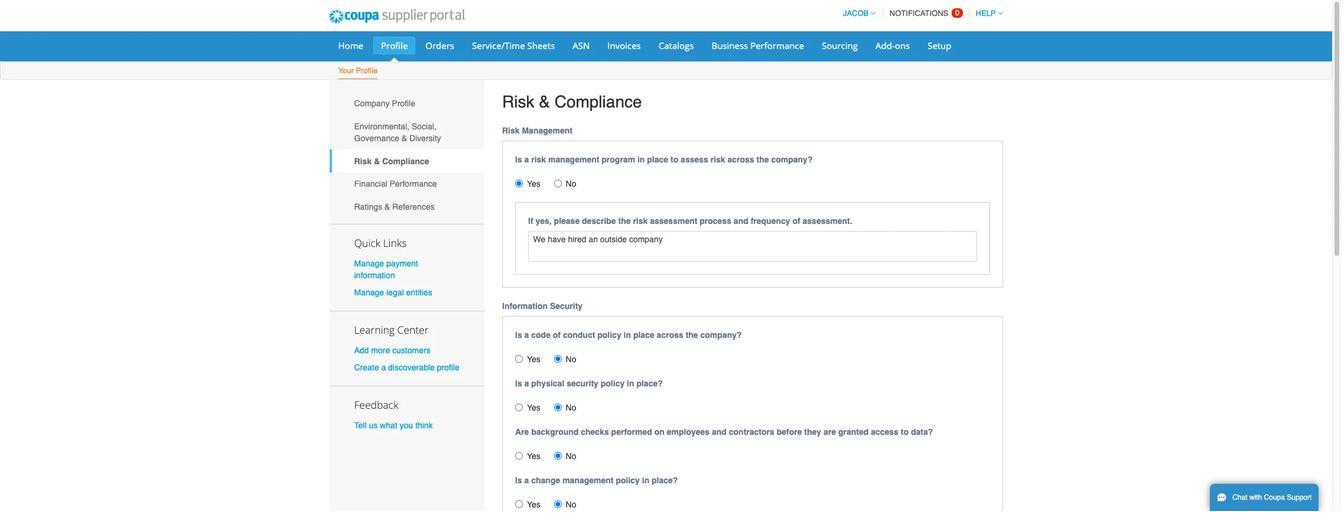 Task type: vqa. For each thing, say whether or not it's contained in the screenshot.
SOURCING at the right of the page
yes



Task type: describe. For each thing, give the bounding box(es) containing it.
business
[[712, 40, 748, 51]]

no for physical
[[566, 403, 577, 412]]

think
[[415, 421, 433, 430]]

& down governance
[[374, 156, 380, 166]]

your profile
[[338, 66, 378, 75]]

ratings & references link
[[329, 195, 485, 218]]

conduct
[[563, 330, 595, 340]]

risk & compliance link
[[329, 150, 485, 173]]

yes for is a risk management program in place to assess risk across the company?
[[527, 179, 541, 188]]

0 horizontal spatial the
[[619, 216, 631, 226]]

jacob
[[843, 9, 869, 18]]

customers
[[392, 346, 431, 355]]

a for physical
[[525, 379, 529, 388]]

create a discoverable profile
[[354, 363, 460, 373]]

more
[[371, 346, 390, 355]]

program
[[602, 155, 635, 164]]

no for change
[[566, 500, 577, 509]]

profile
[[437, 363, 460, 373]]

1 horizontal spatial the
[[686, 330, 698, 340]]

manage for manage payment information
[[354, 259, 384, 268]]

financial
[[354, 179, 387, 189]]

management
[[522, 126, 573, 135]]

on
[[655, 427, 665, 437]]

financial performance link
[[329, 173, 485, 195]]

checks
[[581, 427, 609, 437]]

manage for manage legal entities
[[354, 288, 384, 297]]

1 horizontal spatial risk
[[633, 216, 648, 226]]

1 horizontal spatial to
[[901, 427, 909, 437]]

information security
[[502, 301, 583, 311]]

is a risk management program in place to assess risk across the company?
[[515, 155, 813, 164]]

0 horizontal spatial and
[[712, 427, 727, 437]]

no for checks
[[566, 451, 577, 461]]

is for is a physical security policy in place?
[[515, 379, 522, 388]]

chat with coupa support
[[1233, 494, 1312, 502]]

0
[[956, 8, 960, 17]]

asn
[[573, 40, 590, 51]]

access
[[871, 427, 899, 437]]

security
[[567, 379, 599, 388]]

1 vertical spatial company?
[[701, 330, 742, 340]]

service/time sheets
[[472, 40, 555, 51]]

tell us what you think button
[[354, 420, 433, 432]]

company
[[354, 99, 390, 108]]

setup link
[[920, 37, 960, 54]]

quick
[[354, 236, 381, 250]]

catalogs link
[[651, 37, 702, 54]]

legal
[[387, 288, 404, 297]]

in for physical
[[627, 379, 634, 388]]

learning center
[[354, 323, 429, 337]]

before
[[777, 427, 802, 437]]

yes for are background checks performed on employees and contractors before they are granted access to data?
[[527, 451, 541, 461]]

company profile
[[354, 99, 415, 108]]

environmental, social, governance & diversity
[[354, 122, 441, 143]]

a for code
[[525, 330, 529, 340]]

profile for your profile
[[356, 66, 378, 75]]

orders link
[[418, 37, 462, 54]]

code
[[531, 330, 551, 340]]

in right "conduct"
[[624, 330, 631, 340]]

asn link
[[565, 37, 598, 54]]

learning
[[354, 323, 395, 337]]

us
[[369, 421, 378, 430]]

in for change
[[642, 476, 650, 485]]

they
[[805, 427, 822, 437]]

information
[[354, 270, 395, 280]]

policy for security
[[601, 379, 625, 388]]

1 vertical spatial risk & compliance
[[354, 156, 429, 166]]

links
[[383, 236, 407, 250]]

if
[[528, 216, 533, 226]]

help link
[[971, 9, 1003, 18]]

tell
[[354, 421, 367, 430]]

employees
[[667, 427, 710, 437]]

yes for is a physical security policy in place?
[[527, 403, 541, 412]]

support
[[1287, 494, 1312, 502]]

ons
[[895, 40, 910, 51]]

references
[[392, 202, 435, 212]]

add more customers link
[[354, 346, 431, 355]]

0 horizontal spatial risk
[[531, 155, 546, 164]]

help
[[976, 9, 996, 18]]

sourcing link
[[814, 37, 866, 54]]

profile for company profile
[[392, 99, 415, 108]]

frequency
[[751, 216, 791, 226]]

notifications
[[890, 9, 949, 18]]

risk management
[[502, 126, 573, 135]]

catalogs
[[659, 40, 694, 51]]

add-ons
[[876, 40, 910, 51]]

are background checks performed on employees and contractors before they are granted access to data?
[[515, 427, 933, 437]]

& inside environmental, social, governance & diversity
[[402, 134, 407, 143]]

is for is a risk management program in place to assess risk across the company?
[[515, 155, 522, 164]]

a for risk
[[525, 155, 529, 164]]

add
[[354, 346, 369, 355]]

is a physical security policy in place?
[[515, 379, 663, 388]]

coupa supplier portal image
[[321, 2, 473, 31]]

are
[[824, 427, 836, 437]]

0 vertical spatial compliance
[[555, 92, 642, 111]]

1 vertical spatial compliance
[[382, 156, 429, 166]]

information
[[502, 301, 548, 311]]

setup
[[928, 40, 952, 51]]

financial performance
[[354, 179, 437, 189]]

manage payment information
[[354, 259, 418, 280]]



Task type: locate. For each thing, give the bounding box(es) containing it.
0 vertical spatial place?
[[637, 379, 663, 388]]

place?
[[637, 379, 663, 388], [652, 476, 678, 485]]

policy
[[598, 330, 622, 340], [601, 379, 625, 388], [616, 476, 640, 485]]

performance for financial performance
[[390, 179, 437, 189]]

compliance up management
[[555, 92, 642, 111]]

with
[[1250, 494, 1263, 502]]

add more customers
[[354, 346, 431, 355]]

business performance
[[712, 40, 804, 51]]

place? for is a change management policy in place?
[[652, 476, 678, 485]]

your
[[338, 66, 354, 75]]

risk left management
[[502, 126, 520, 135]]

1 horizontal spatial performance
[[751, 40, 804, 51]]

0 vertical spatial manage
[[354, 259, 384, 268]]

& right "ratings"
[[385, 202, 390, 212]]

discoverable
[[388, 363, 435, 373]]

in right the security
[[627, 379, 634, 388]]

no for risk
[[566, 179, 577, 188]]

a right create
[[381, 363, 386, 373]]

a left change
[[525, 476, 529, 485]]

business performance link
[[704, 37, 812, 54]]

center
[[397, 323, 429, 337]]

0 horizontal spatial compliance
[[382, 156, 429, 166]]

1 yes from the top
[[527, 179, 541, 188]]

navigation
[[838, 2, 1003, 25]]

management for program
[[548, 155, 600, 164]]

yes down change
[[527, 500, 541, 509]]

0 vertical spatial policy
[[598, 330, 622, 340]]

risk for risk
[[502, 92, 535, 111]]

risk right assess
[[711, 155, 726, 164]]

None radio
[[515, 179, 523, 187], [554, 355, 562, 363], [515, 403, 523, 411], [515, 179, 523, 187], [554, 355, 562, 363], [515, 403, 523, 411]]

2 horizontal spatial risk
[[711, 155, 726, 164]]

is a code of conduct policy in place across the company?
[[515, 330, 742, 340]]

yes for is a code of conduct policy in place across the company?
[[527, 354, 541, 364]]

risk left assessment
[[633, 216, 648, 226]]

of right frequency
[[793, 216, 801, 226]]

1 vertical spatial performance
[[390, 179, 437, 189]]

0 horizontal spatial risk & compliance
[[354, 156, 429, 166]]

place? up on
[[637, 379, 663, 388]]

performance up references
[[390, 179, 437, 189]]

process
[[700, 216, 732, 226]]

chat
[[1233, 494, 1248, 502]]

risk down risk management
[[531, 155, 546, 164]]

across
[[728, 155, 755, 164], [657, 330, 684, 340]]

0 horizontal spatial to
[[671, 155, 679, 164]]

1 no from the top
[[566, 179, 577, 188]]

yes,
[[536, 216, 552, 226]]

if yes, please describe the risk assessment process and frequency of assessment.
[[528, 216, 853, 226]]

2 vertical spatial the
[[686, 330, 698, 340]]

a down risk management
[[525, 155, 529, 164]]

0 horizontal spatial performance
[[390, 179, 437, 189]]

add-ons link
[[868, 37, 918, 54]]

you
[[400, 421, 413, 430]]

0 vertical spatial risk
[[502, 92, 535, 111]]

yes for is a change management policy in place?
[[527, 500, 541, 509]]

policy right the security
[[601, 379, 625, 388]]

place? down on
[[652, 476, 678, 485]]

is left code
[[515, 330, 522, 340]]

2 horizontal spatial the
[[757, 155, 769, 164]]

a left code
[[525, 330, 529, 340]]

3 yes from the top
[[527, 403, 541, 412]]

is for is a change management policy in place?
[[515, 476, 522, 485]]

0 horizontal spatial company?
[[701, 330, 742, 340]]

0 vertical spatial company?
[[772, 155, 813, 164]]

is
[[515, 155, 522, 164], [515, 330, 522, 340], [515, 379, 522, 388], [515, 476, 522, 485]]

1 manage from the top
[[354, 259, 384, 268]]

2 no from the top
[[566, 354, 577, 364]]

compliance up "financial performance" link
[[382, 156, 429, 166]]

risk
[[531, 155, 546, 164], [711, 155, 726, 164], [633, 216, 648, 226]]

0 vertical spatial and
[[734, 216, 749, 226]]

manage legal entities link
[[354, 288, 433, 297]]

5 no from the top
[[566, 500, 577, 509]]

0 vertical spatial place
[[647, 155, 669, 164]]

performed
[[611, 427, 652, 437]]

&
[[539, 92, 550, 111], [402, 134, 407, 143], [374, 156, 380, 166], [385, 202, 390, 212]]

sheets
[[528, 40, 555, 51]]

2 is from the top
[[515, 330, 522, 340]]

risk & compliance
[[502, 92, 642, 111], [354, 156, 429, 166]]

in right program
[[638, 155, 645, 164]]

0 vertical spatial management
[[548, 155, 600, 164]]

manage payment information link
[[354, 259, 418, 280]]

0 horizontal spatial of
[[553, 330, 561, 340]]

1 vertical spatial manage
[[354, 288, 384, 297]]

is a change management policy in place?
[[515, 476, 678, 485]]

feedback
[[354, 398, 399, 412]]

2 vertical spatial policy
[[616, 476, 640, 485]]

3 no from the top
[[566, 403, 577, 412]]

5 yes from the top
[[527, 500, 541, 509]]

risk for is
[[502, 126, 520, 135]]

None radio
[[554, 179, 562, 187], [515, 355, 523, 363], [554, 403, 562, 411], [515, 452, 523, 460], [554, 452, 562, 460], [515, 500, 523, 508], [554, 500, 562, 508], [554, 179, 562, 187], [515, 355, 523, 363], [554, 403, 562, 411], [515, 452, 523, 460], [554, 452, 562, 460], [515, 500, 523, 508], [554, 500, 562, 508]]

no up please
[[566, 179, 577, 188]]

0 vertical spatial profile
[[381, 40, 408, 51]]

1 horizontal spatial compliance
[[555, 92, 642, 111]]

in
[[638, 155, 645, 164], [624, 330, 631, 340], [627, 379, 634, 388], [642, 476, 650, 485]]

yes up are
[[527, 403, 541, 412]]

assessment
[[650, 216, 698, 226]]

1 vertical spatial place
[[634, 330, 655, 340]]

2 yes from the top
[[527, 354, 541, 364]]

security
[[550, 301, 583, 311]]

social,
[[412, 122, 437, 131]]

management down management
[[548, 155, 600, 164]]

is left the physical on the left bottom of page
[[515, 379, 522, 388]]

are
[[515, 427, 529, 437]]

a
[[525, 155, 529, 164], [525, 330, 529, 340], [381, 363, 386, 373], [525, 379, 529, 388], [525, 476, 529, 485]]

0 vertical spatial of
[[793, 216, 801, 226]]

0 vertical spatial to
[[671, 155, 679, 164]]

0 horizontal spatial across
[[657, 330, 684, 340]]

0 vertical spatial the
[[757, 155, 769, 164]]

2 manage from the top
[[354, 288, 384, 297]]

and right the employees
[[712, 427, 727, 437]]

yes down are
[[527, 451, 541, 461]]

of right code
[[553, 330, 561, 340]]

manage inside manage payment information
[[354, 259, 384, 268]]

profile inside profile 'link'
[[381, 40, 408, 51]]

quick links
[[354, 236, 407, 250]]

change
[[531, 476, 560, 485]]

1 horizontal spatial and
[[734, 216, 749, 226]]

profile
[[381, 40, 408, 51], [356, 66, 378, 75], [392, 99, 415, 108]]

add-
[[876, 40, 895, 51]]

1 vertical spatial profile
[[356, 66, 378, 75]]

& up management
[[539, 92, 550, 111]]

service/time
[[472, 40, 525, 51]]

your profile link
[[338, 64, 378, 79]]

entities
[[406, 288, 433, 297]]

assessment.
[[803, 216, 853, 226]]

describe
[[582, 216, 616, 226]]

in down performed
[[642, 476, 650, 485]]

1 is from the top
[[515, 155, 522, 164]]

2 vertical spatial risk
[[354, 156, 372, 166]]

no down 'is a change management policy in place?'
[[566, 500, 577, 509]]

management for policy
[[563, 476, 614, 485]]

payment
[[387, 259, 418, 268]]

physical
[[531, 379, 565, 388]]

yes up if
[[527, 179, 541, 188]]

a left the physical on the left bottom of page
[[525, 379, 529, 388]]

no down "conduct"
[[566, 354, 577, 364]]

to left assess
[[671, 155, 679, 164]]

no down the security
[[566, 403, 577, 412]]

governance
[[354, 134, 399, 143]]

yes down code
[[527, 354, 541, 364]]

notifications 0
[[890, 8, 960, 18]]

data?
[[911, 427, 933, 437]]

a for discoverable
[[381, 363, 386, 373]]

please
[[554, 216, 580, 226]]

yes
[[527, 179, 541, 188], [527, 354, 541, 364], [527, 403, 541, 412], [527, 451, 541, 461], [527, 500, 541, 509]]

performance for business performance
[[751, 40, 804, 51]]

0 vertical spatial risk & compliance
[[502, 92, 642, 111]]

0 vertical spatial across
[[728, 155, 755, 164]]

background
[[531, 427, 579, 437]]

coupa
[[1265, 494, 1285, 502]]

performance
[[751, 40, 804, 51], [390, 179, 437, 189]]

what
[[380, 421, 398, 430]]

place
[[647, 155, 669, 164], [634, 330, 655, 340]]

risk & compliance up 'financial performance'
[[354, 156, 429, 166]]

4 yes from the top
[[527, 451, 541, 461]]

company profile link
[[329, 92, 485, 115]]

invoices link
[[600, 37, 649, 54]]

2 vertical spatial profile
[[392, 99, 415, 108]]

1 horizontal spatial of
[[793, 216, 801, 226]]

1 horizontal spatial across
[[728, 155, 755, 164]]

create a discoverable profile link
[[354, 363, 460, 373]]

1 vertical spatial the
[[619, 216, 631, 226]]

risk
[[502, 92, 535, 111], [502, 126, 520, 135], [354, 156, 372, 166]]

manage down information
[[354, 288, 384, 297]]

to left data?
[[901, 427, 909, 437]]

profile right 'your' on the top left
[[356, 66, 378, 75]]

1 vertical spatial risk
[[502, 126, 520, 135]]

in for risk
[[638, 155, 645, 164]]

risk & compliance up management
[[502, 92, 642, 111]]

1 vertical spatial to
[[901, 427, 909, 437]]

a for change
[[525, 476, 529, 485]]

and
[[734, 216, 749, 226], [712, 427, 727, 437]]

3 is from the top
[[515, 379, 522, 388]]

diversity
[[410, 134, 441, 143]]

and right 'process'
[[734, 216, 749, 226]]

management right change
[[563, 476, 614, 485]]

no
[[566, 179, 577, 188], [566, 354, 577, 364], [566, 403, 577, 412], [566, 451, 577, 461], [566, 500, 577, 509]]

profile inside company profile link
[[392, 99, 415, 108]]

risk up financial
[[354, 156, 372, 166]]

management
[[548, 155, 600, 164], [563, 476, 614, 485]]

If yes, please describe the risk assessment process and frequency of assessment. text field
[[528, 231, 977, 262]]

profile link
[[374, 37, 416, 54]]

1 vertical spatial policy
[[601, 379, 625, 388]]

& left diversity
[[402, 134, 407, 143]]

1 vertical spatial and
[[712, 427, 727, 437]]

chat with coupa support button
[[1210, 484, 1319, 511]]

invoices
[[608, 40, 641, 51]]

risk up risk management
[[502, 92, 535, 111]]

assess
[[681, 155, 709, 164]]

performance right business at top
[[751, 40, 804, 51]]

manage legal entities
[[354, 288, 433, 297]]

manage up information
[[354, 259, 384, 268]]

policy for management
[[616, 476, 640, 485]]

policy right "conduct"
[[598, 330, 622, 340]]

is for is a code of conduct policy in place across the company?
[[515, 330, 522, 340]]

1 vertical spatial of
[[553, 330, 561, 340]]

navigation containing notifications 0
[[838, 2, 1003, 25]]

no down background
[[566, 451, 577, 461]]

1 horizontal spatial risk & compliance
[[502, 92, 642, 111]]

tell us what you think
[[354, 421, 433, 430]]

contractors
[[729, 427, 775, 437]]

profile up environmental, social, governance & diversity link
[[392, 99, 415, 108]]

profile down coupa supplier portal image
[[381, 40, 408, 51]]

1 vertical spatial place?
[[652, 476, 678, 485]]

no for code
[[566, 354, 577, 364]]

4 is from the top
[[515, 476, 522, 485]]

is down risk management
[[515, 155, 522, 164]]

place? for is a physical security policy in place?
[[637, 379, 663, 388]]

home link
[[331, 37, 371, 54]]

0 vertical spatial performance
[[751, 40, 804, 51]]

4 no from the top
[[566, 451, 577, 461]]

profile inside your profile link
[[356, 66, 378, 75]]

is left change
[[515, 476, 522, 485]]

1 horizontal spatial company?
[[772, 155, 813, 164]]

policy down performed
[[616, 476, 640, 485]]

1 vertical spatial management
[[563, 476, 614, 485]]

1 vertical spatial across
[[657, 330, 684, 340]]



